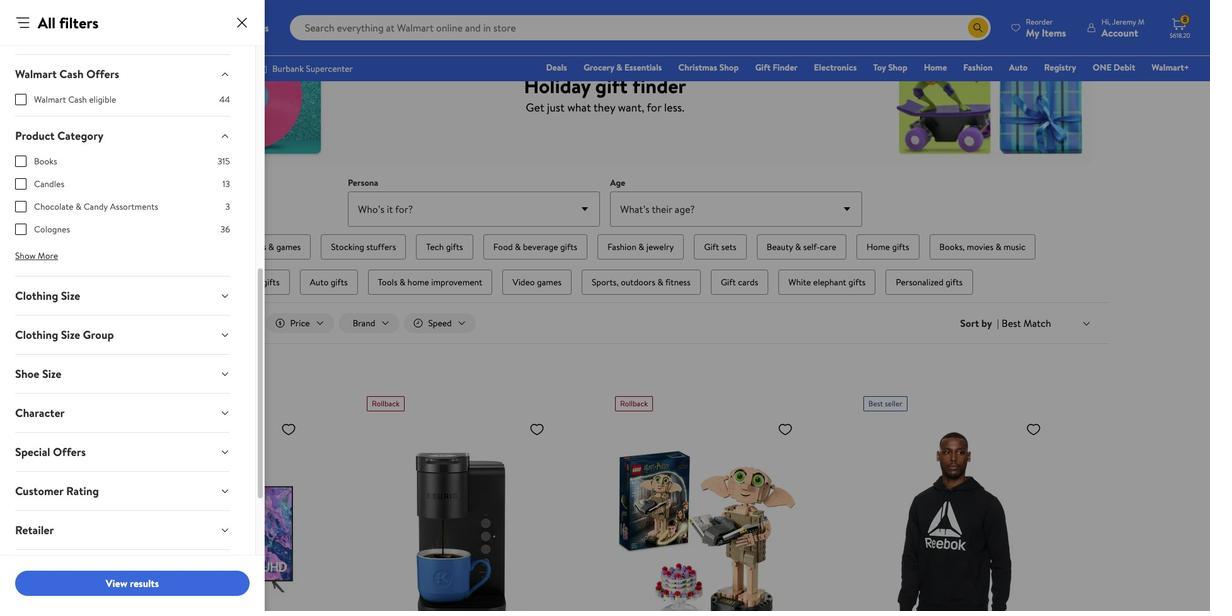 Task type: vqa. For each thing, say whether or not it's contained in the screenshot.


Task type: locate. For each thing, give the bounding box(es) containing it.
colognes
[[34, 223, 70, 236]]

auto inside 'auto gifts' button
[[310, 276, 329, 289]]

fashion inside button
[[608, 241, 636, 253]]

gifts right beverage
[[560, 241, 577, 253]]

1 vertical spatial offers
[[53, 444, 86, 460]]

personalized gifts list item
[[883, 267, 975, 298]]

retailer
[[15, 523, 54, 538]]

gift cards list item
[[708, 267, 771, 298]]

home gifts
[[867, 241, 909, 253]]

Walmart Site-Wide search field
[[290, 15, 991, 40]]

1 horizontal spatial fashion
[[964, 61, 993, 74]]

auto gifts button
[[300, 270, 358, 295]]

1 vertical spatial home
[[867, 241, 890, 253]]

gifts for home gifts
[[892, 241, 909, 253]]

deals link
[[540, 61, 573, 74]]

home right 'care'
[[867, 241, 890, 253]]

tools & home improvement list item
[[365, 267, 495, 298]]

1 vertical spatial walmart
[[34, 93, 66, 106]]

for
[[647, 99, 661, 115]]

1 horizontal spatial finder
[[773, 61, 798, 74]]

in-store button
[[193, 313, 261, 333]]

1 rollback from the left
[[372, 398, 400, 409]]

& for tools & home improvement
[[400, 276, 405, 289]]

gift for gift finder (1000+)
[[116, 354, 138, 371]]

home for home gifts
[[867, 241, 890, 253]]

christmas shop
[[678, 61, 739, 74]]

finder up when
[[141, 354, 177, 371]]

view
[[106, 577, 127, 590]]

chocolate
[[34, 200, 74, 213]]

& inside product category group
[[76, 200, 82, 213]]

shop inside "link"
[[719, 61, 739, 74]]

8
[[1183, 14, 1187, 25]]

character
[[15, 405, 65, 421]]

jewelry
[[647, 241, 674, 253]]

size inside "shoe size" dropdown button
[[42, 366, 61, 382]]

home left fashion link
[[924, 61, 947, 74]]

0 vertical spatial auto
[[1009, 61, 1028, 74]]

fashion left jewelry
[[608, 241, 636, 253]]

toy shop link
[[868, 61, 913, 74]]

best seller
[[869, 398, 903, 409]]

assortments
[[110, 200, 158, 213]]

character button
[[5, 394, 240, 432]]

stocking stuffers list item
[[319, 232, 409, 262]]

gifts up personalized
[[892, 241, 909, 253]]

walmart up the walmart cash eligible at the top of page
[[15, 66, 57, 82]]

& inside food & beverage gifts button
[[515, 241, 521, 253]]

lego harry potter dobby the house-elf building toy set, makes a great birthday and christmas gift, authentically detailed build and display model of a beloved character, 76421 image
[[615, 417, 798, 611]]

0 vertical spatial size
[[61, 288, 80, 304]]

walmart for walmart cash offers
[[15, 66, 57, 82]]

Search search field
[[290, 15, 991, 40]]

electronics
[[814, 61, 857, 74]]

cash for offers
[[59, 66, 84, 82]]

cash inside dropdown button
[[59, 66, 84, 82]]

clothing down show more button
[[15, 288, 58, 304]]

0 vertical spatial finder
[[773, 61, 798, 74]]

0 horizontal spatial fashion
[[608, 241, 636, 253]]

all filters dialog
[[0, 0, 265, 611]]

& for toys & games
[[268, 241, 274, 253]]

customer rating
[[15, 483, 99, 499]]

size right shoe
[[42, 366, 61, 382]]

0 vertical spatial walmart
[[15, 66, 57, 82]]

2 clothing from the top
[[15, 327, 58, 343]]

gifts inside list item
[[946, 276, 963, 289]]

shop right the christmas
[[719, 61, 739, 74]]

& inside fashion & jewelry button
[[639, 241, 644, 253]]

1 vertical spatial fashion
[[608, 241, 636, 253]]

1 shop from the left
[[719, 61, 739, 74]]

0 vertical spatial clothing
[[15, 288, 58, 304]]

13
[[222, 178, 230, 190]]

fashion & jewelry button
[[598, 234, 684, 260]]

tech
[[426, 241, 444, 253]]

offers up eligible
[[86, 66, 119, 82]]

gift finder
[[755, 61, 798, 74]]

size inside clothing size group dropdown button
[[61, 327, 80, 343]]

tech gifts list item
[[414, 232, 476, 262]]

special
[[15, 444, 50, 460]]

&
[[616, 61, 622, 74], [76, 200, 82, 213], [268, 241, 274, 253], [515, 241, 521, 253], [639, 241, 644, 253], [795, 241, 801, 253], [996, 241, 1002, 253], [400, 276, 405, 289], [658, 276, 663, 289]]

size
[[61, 288, 80, 304], [61, 327, 80, 343], [42, 366, 61, 382]]

purchased
[[166, 380, 211, 394]]

sports, outdoors & fitness
[[592, 276, 691, 289]]

cards
[[738, 276, 758, 289]]

beauty & self-care
[[767, 241, 836, 253]]

offers
[[86, 66, 119, 82], [53, 444, 86, 460]]

offers inside "special offers" dropdown button
[[53, 444, 86, 460]]

1 horizontal spatial home
[[924, 61, 947, 74]]

1 horizontal spatial rollback
[[620, 398, 648, 409]]

& for chocolate & candy assortments
[[76, 200, 82, 213]]

0 vertical spatial cash
[[59, 66, 84, 82]]

personalized gifts button
[[886, 270, 973, 295]]

1 vertical spatial cash
[[68, 93, 87, 106]]

gift up price
[[116, 354, 138, 371]]

gifts right 'tech'
[[446, 241, 463, 253]]

0 vertical spatial home
[[924, 61, 947, 74]]

personalized
[[896, 276, 944, 289]]

shop for christmas shop
[[719, 61, 739, 74]]

offers inside walmart cash offers dropdown button
[[86, 66, 119, 82]]

& for beauty & self-care
[[795, 241, 801, 253]]

auto for auto gifts
[[310, 276, 329, 289]]

gift cards button
[[711, 270, 768, 295]]

1 horizontal spatial shop
[[888, 61, 908, 74]]

size left group
[[61, 327, 80, 343]]

1 vertical spatial clothing
[[15, 327, 58, 343]]

walmart down walmart cash offers
[[34, 93, 66, 106]]

games inside button
[[276, 241, 301, 253]]

size up clothing size group
[[61, 288, 80, 304]]

gift left sets
[[704, 241, 719, 253]]

pet gifts list item
[[235, 267, 292, 298]]

0 vertical spatial offers
[[86, 66, 119, 82]]

walmart image
[[20, 18, 102, 38]]

group
[[146, 232, 1064, 298]]

games right toys
[[276, 241, 301, 253]]

0 vertical spatial games
[[276, 241, 301, 253]]

gifts right personalized
[[946, 276, 963, 289]]

product
[[15, 128, 55, 144]]

& left music
[[996, 241, 1002, 253]]

beauty & self-care button
[[757, 234, 847, 260]]

8 $618.20
[[1170, 14, 1190, 40]]

get
[[526, 99, 544, 115]]

fitness
[[665, 276, 691, 289]]

2 shop from the left
[[888, 61, 908, 74]]

& left the self-
[[795, 241, 801, 253]]

finder for gift finder
[[773, 61, 798, 74]]

holiday gift finder image
[[119, 28, 1092, 164]]

0 horizontal spatial games
[[276, 241, 301, 253]]

1 vertical spatial size
[[61, 327, 80, 343]]

& inside beauty & self-care 'button'
[[795, 241, 801, 253]]

fashion left auto link
[[964, 61, 993, 74]]

essentials
[[625, 61, 662, 74]]

gift
[[755, 61, 771, 74], [704, 241, 719, 253], [721, 276, 736, 289], [116, 354, 138, 371]]

auto inside auto link
[[1009, 61, 1028, 74]]

toys & games list item
[[237, 232, 313, 262]]

registry link
[[1039, 61, 1082, 74]]

clothing up shoe size
[[15, 327, 58, 343]]

gifts
[[446, 241, 463, 253], [560, 241, 577, 253], [892, 241, 909, 253], [262, 276, 280, 289], [331, 276, 348, 289], [849, 276, 866, 289], [946, 276, 963, 289]]

None checkbox
[[15, 156, 26, 167]]

gifts down stocking
[[331, 276, 348, 289]]

clothing for clothing size
[[15, 288, 58, 304]]

pet gifts button
[[237, 270, 290, 295]]

gift inside gift finder link
[[755, 61, 771, 74]]

gift inside gift cards button
[[721, 276, 736, 289]]

& right food
[[515, 241, 521, 253]]

toys & games
[[250, 241, 301, 253]]

offers right special
[[53, 444, 86, 460]]

outdoors
[[621, 276, 655, 289]]

0 horizontal spatial auto
[[310, 276, 329, 289]]

food & beverage gifts list item
[[481, 232, 590, 262]]

gifts for tech gifts
[[446, 241, 463, 253]]

0 horizontal spatial rollback
[[372, 398, 400, 409]]

list item
[[172, 232, 232, 262]]

gifts for auto gifts
[[331, 276, 348, 289]]

none checkbox inside product category group
[[15, 156, 26, 167]]

& for food & beverage gifts
[[515, 241, 521, 253]]

0 horizontal spatial shop
[[719, 61, 739, 74]]

holiday gift finder get just what they want, for less.
[[524, 72, 686, 115]]

home for home
[[924, 61, 947, 74]]

candles
[[34, 178, 64, 190]]

finder left electronics link at the top right of page
[[773, 61, 798, 74]]

1 vertical spatial auto
[[310, 276, 329, 289]]

1 clothing from the top
[[15, 288, 58, 304]]

$618.20
[[1170, 31, 1190, 40]]

& inside grocery & essentials link
[[616, 61, 622, 74]]

auto for auto
[[1009, 61, 1028, 74]]

finder
[[773, 61, 798, 74], [141, 354, 177, 371]]

size for shoe size
[[42, 366, 61, 382]]

cash left eligible
[[68, 93, 87, 106]]

& left jewelry
[[639, 241, 644, 253]]

& inside toys & games button
[[268, 241, 274, 253]]

view results
[[106, 577, 159, 590]]

toy shop
[[873, 61, 908, 74]]

gifts inside "list item"
[[331, 276, 348, 289]]

gift sets list item
[[692, 232, 749, 262]]

seller
[[885, 398, 903, 409]]

2 rollback from the left
[[620, 398, 648, 409]]

auto right pet gifts button
[[310, 276, 329, 289]]

None checkbox
[[15, 94, 26, 105], [15, 178, 26, 190], [15, 201, 26, 212], [15, 224, 26, 235], [15, 94, 26, 105], [15, 178, 26, 190], [15, 201, 26, 212], [15, 224, 26, 235]]

gift right "christmas shop"
[[755, 61, 771, 74]]

1 vertical spatial games
[[537, 276, 562, 289]]

0 horizontal spatial finder
[[141, 354, 177, 371]]

cash
[[59, 66, 84, 82], [68, 93, 87, 106]]

& right the tools
[[400, 276, 405, 289]]

2 vertical spatial size
[[42, 366, 61, 382]]

home inside button
[[867, 241, 890, 253]]

product category
[[15, 128, 103, 144]]

walmart inside dropdown button
[[15, 66, 57, 82]]

1 horizontal spatial auto
[[1009, 61, 1028, 74]]

tools & home improvement
[[378, 276, 482, 289]]

shop
[[719, 61, 739, 74], [888, 61, 908, 74]]

list item inside group
[[172, 232, 232, 262]]

eligible
[[89, 93, 116, 106]]

& left fitness
[[658, 276, 663, 289]]

fashion link
[[958, 61, 998, 74]]

group
[[83, 327, 114, 343]]

one
[[1093, 61, 1112, 74]]

|
[[997, 316, 999, 330]]

games inside button
[[537, 276, 562, 289]]

0 vertical spatial fashion
[[964, 61, 993, 74]]

& right grocery
[[616, 61, 622, 74]]

shop inside 'link'
[[888, 61, 908, 74]]

gift left cards
[[721, 276, 736, 289]]

auto right fashion link
[[1009, 61, 1028, 74]]

gifts right pet
[[262, 276, 280, 289]]

movies
[[967, 241, 994, 253]]

1 horizontal spatial games
[[537, 276, 562, 289]]

tools & home improvement button
[[368, 270, 492, 295]]

shop right toy
[[888, 61, 908, 74]]

more
[[38, 250, 58, 262]]

gift inside gift sets button
[[704, 241, 719, 253]]

sort by |
[[960, 316, 999, 330]]

games right video
[[537, 276, 562, 289]]

special offers button
[[5, 433, 240, 471]]

& right toys
[[268, 241, 274, 253]]

& inside tools & home improvement button
[[400, 276, 405, 289]]

walmart
[[15, 66, 57, 82], [34, 93, 66, 106]]

size inside clothing size dropdown button
[[61, 288, 80, 304]]

group containing toys & games
[[146, 232, 1064, 298]]

cash up the walmart cash eligible at the top of page
[[59, 66, 84, 82]]

rollback for 'keurig k-express essentials single serve k-cup pod coffee maker, black' image
[[372, 398, 400, 409]]

age
[[610, 176, 625, 189]]

gift finder link
[[750, 61, 803, 74]]

white elephant gifts list item
[[776, 267, 878, 298]]

show more button
[[5, 246, 68, 266]]

1 vertical spatial finder
[[141, 354, 177, 371]]

0 horizontal spatial home
[[867, 241, 890, 253]]

add to favorites list, keurig k-express essentials single serve k-cup pod coffee maker, black image
[[529, 422, 545, 437]]

& left candy at the left top
[[76, 200, 82, 213]]

results
[[130, 577, 159, 590]]

beauty & self-care list item
[[754, 232, 849, 262]]



Task type: describe. For each thing, give the bounding box(es) containing it.
stuffers
[[366, 241, 396, 253]]

keurig k-express essentials single serve k-cup pod coffee maker, black image
[[367, 417, 550, 611]]

rating
[[66, 483, 99, 499]]

tools
[[378, 276, 397, 289]]

white elephant gifts
[[789, 276, 866, 289]]

shop for toy shop
[[888, 61, 908, 74]]

toys
[[250, 241, 266, 253]]

gifts for pet gifts
[[262, 276, 280, 289]]

fashion & jewelry list item
[[595, 232, 687, 262]]

by
[[982, 316, 992, 330]]

improvement
[[431, 276, 482, 289]]

home gifts list item
[[854, 232, 922, 262]]

size for clothing size
[[61, 288, 80, 304]]

toy
[[873, 61, 886, 74]]

less.
[[664, 99, 684, 115]]

gifts right elephant
[[849, 276, 866, 289]]

clothing size button
[[5, 277, 240, 315]]

what
[[567, 99, 591, 115]]

toys & games button
[[240, 234, 311, 260]]

& inside books, movies & music button
[[996, 241, 1002, 253]]

video games
[[513, 276, 562, 289]]

sports, outdoors & fitness button
[[582, 270, 701, 295]]

clothing size group
[[15, 327, 114, 343]]

availability group
[[15, 32, 230, 54]]

home
[[408, 276, 429, 289]]

in-
[[217, 317, 228, 330]]

tech gifts
[[426, 241, 463, 253]]

video games button
[[503, 270, 572, 295]]

home link
[[918, 61, 953, 74]]

gift
[[595, 72, 628, 99]]

all filters
[[38, 12, 99, 33]]

walmart for walmart cash eligible
[[34, 93, 66, 106]]

stocking stuffers button
[[321, 234, 406, 260]]

holiday
[[524, 72, 591, 99]]

video games list item
[[500, 267, 574, 298]]

online
[[214, 380, 240, 394]]

chocolate & candy assortments
[[34, 200, 158, 213]]

tech gifts button
[[416, 234, 473, 260]]

size for clothing size group
[[61, 327, 80, 343]]

fashion for fashion & jewelry
[[608, 241, 636, 253]]

auto gifts list item
[[297, 267, 360, 298]]

books
[[34, 155, 57, 168]]

customer
[[15, 483, 63, 499]]

all
[[38, 12, 56, 33]]

samsung 43" class cu7000b crystal uhd 4k smart television un43cu7000bxza image
[[118, 417, 301, 611]]

white
[[789, 276, 811, 289]]

cash for eligible
[[68, 93, 87, 106]]

36
[[220, 223, 230, 236]]

pet gifts
[[247, 276, 280, 289]]

44
[[219, 93, 230, 106]]

filters
[[59, 12, 99, 33]]

gift for gift cards
[[721, 276, 736, 289]]

add to favorites list, samsung 43" class cu7000b crystal uhd 4k smart television un43cu7000bxza image
[[281, 422, 296, 437]]

beauty
[[767, 241, 793, 253]]

& for grocery & essentials
[[616, 61, 622, 74]]

grocery
[[584, 61, 614, 74]]

electronics link
[[808, 61, 863, 74]]

gift for gift sets
[[704, 241, 719, 253]]

gift finder (1000+)
[[116, 354, 214, 371]]

add to favorites list, reebok men's delta logo hoodie, sizes s-3xl image
[[1026, 422, 1041, 437]]

books, movies & music
[[940, 241, 1026, 253]]

books, movies & music list item
[[927, 232, 1038, 262]]

one debit
[[1093, 61, 1135, 74]]

fashion for fashion
[[964, 61, 993, 74]]

persona
[[348, 176, 378, 189]]

auto link
[[1003, 61, 1034, 74]]

beverage
[[523, 241, 558, 253]]

books,
[[940, 241, 965, 253]]

food & beverage gifts button
[[483, 234, 587, 260]]

pet
[[247, 276, 260, 289]]

legal information image
[[245, 382, 255, 392]]

gifts for personalized gifts
[[946, 276, 963, 289]]

gifting button
[[5, 550, 240, 589]]

reebok men's delta logo hoodie, sizes s-3xl image
[[864, 417, 1046, 611]]

shoe size button
[[5, 355, 240, 393]]

clothing for clothing size group
[[15, 327, 58, 343]]

they
[[594, 99, 615, 115]]

sort
[[960, 316, 979, 330]]

walmart+
[[1152, 61, 1189, 74]]

home gifts button
[[857, 234, 919, 260]]

gift for gift finder
[[755, 61, 771, 74]]

books, movies & music button
[[929, 234, 1036, 260]]

special offers
[[15, 444, 86, 460]]

personalized gifts
[[896, 276, 963, 289]]

gifting
[[15, 562, 51, 577]]

finder for gift finder (1000+)
[[141, 354, 177, 371]]

shoe
[[15, 366, 39, 382]]

product category button
[[5, 117, 240, 155]]

sports, outdoors & fitness list item
[[579, 267, 703, 298]]

walmart cash offers button
[[5, 55, 240, 93]]

registry
[[1044, 61, 1076, 74]]

fashion & jewelry
[[608, 241, 674, 253]]

store
[[228, 317, 247, 330]]

show more
[[15, 250, 58, 262]]

& for fashion & jewelry
[[639, 241, 644, 253]]

elephant
[[813, 276, 846, 289]]

add to favorites list, lego harry potter dobby the house-elf building toy set, makes a great birthday and christmas gift, authentically detailed build and display model of a beloved character, 76421 image
[[778, 422, 793, 437]]

music
[[1004, 241, 1026, 253]]

close panel image
[[234, 15, 250, 30]]

& inside sports, outdoors & fitness button
[[658, 276, 663, 289]]

walmart cash offers
[[15, 66, 119, 82]]

sort and filter section element
[[101, 303, 1109, 344]]

clothing size group button
[[5, 316, 240, 354]]

self-
[[803, 241, 820, 253]]

sets
[[721, 241, 737, 253]]

white elephant gifts button
[[779, 270, 876, 295]]

when
[[141, 380, 164, 394]]

product category group
[[15, 155, 230, 246]]

view results button
[[15, 571, 250, 596]]

rollback for lego harry potter dobby the house-elf building toy set, makes a great birthday and christmas gift, authentically detailed build and display model of a beloved character, 76421 image
[[620, 398, 648, 409]]

retailer button
[[5, 511, 240, 550]]

gift sets button
[[694, 234, 747, 260]]

finder
[[633, 72, 686, 99]]

price when purchased online
[[116, 380, 240, 394]]



